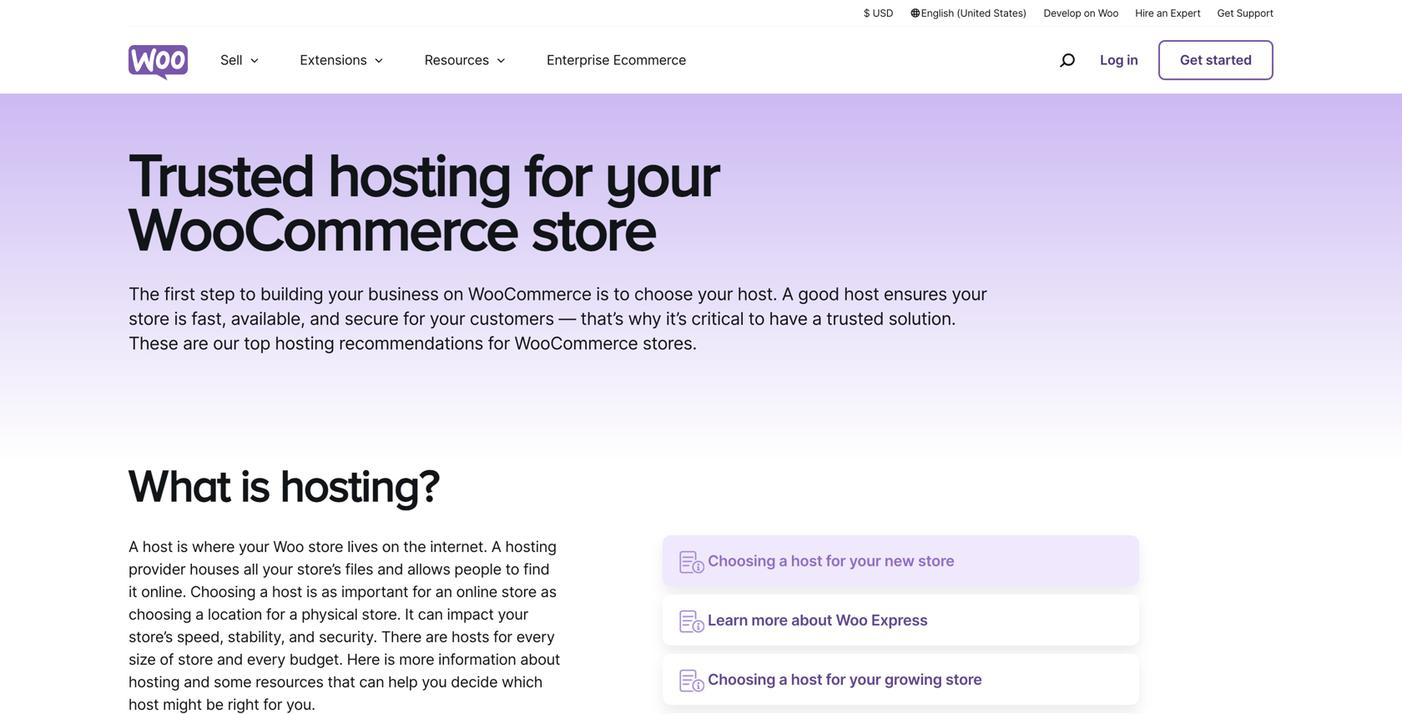 Task type: describe. For each thing, give the bounding box(es) containing it.
to right step
[[240, 283, 256, 304]]

trusted hosting for your woocommerce store
[[129, 140, 719, 262]]

the
[[404, 538, 426, 556]]

all
[[244, 560, 259, 578]]

woocommerce image
[[129, 45, 188, 81]]

get support link
[[1218, 6, 1274, 20]]

0 vertical spatial can
[[418, 605, 443, 624]]

there
[[381, 628, 422, 646]]

our
[[213, 332, 239, 354]]

business
[[368, 283, 439, 304]]

search image
[[1054, 47, 1081, 73]]

2 as from the left
[[541, 583, 557, 601]]

for inside choosing a host for your new store link
[[826, 552, 846, 570]]

is up physical at the left
[[306, 583, 317, 601]]

step
[[200, 283, 235, 304]]

log in link
[[1094, 42, 1146, 78]]

houses
[[190, 560, 240, 578]]

resources
[[425, 52, 489, 68]]

impact
[[447, 605, 494, 624]]

host up physical at the left
[[272, 583, 302, 601]]

an inside a host is where your woo store lives on the internet. a hosting provider houses all your store's files and allows people to find it online. choosing a host is as important for an online store as choosing a location for a physical store. it can impact your store's speed, stability, and security. there are hosts for every size of store and every budget. here is more information about hosting and some resources that can help you decide which host might be right for you.
[[436, 583, 453, 601]]

1 vertical spatial store's
[[129, 628, 173, 646]]

hire an expert
[[1136, 7, 1201, 19]]

first
[[164, 283, 195, 304]]

might
[[163, 695, 202, 714]]

store inside the trusted hosting for your woocommerce store
[[532, 194, 656, 262]]

and up 'important' on the left bottom of the page
[[378, 560, 403, 578]]

express
[[872, 611, 928, 629]]

choosing a host for your new store
[[705, 552, 955, 570]]

learn more about woo express
[[705, 611, 928, 629]]

sell
[[220, 52, 243, 68]]

get support
[[1218, 7, 1274, 19]]

be
[[206, 695, 224, 714]]

for inside choosing a host for your growing store link
[[826, 670, 846, 689]]

0 vertical spatial store's
[[297, 560, 341, 578]]

choosing a host for your growing store
[[705, 670, 983, 689]]

physical
[[302, 605, 358, 624]]

host up provider
[[143, 538, 173, 556]]

store inside the first step to building your business on woocommerce is to choose your host. a good host ensures your store is fast, available, and secure for your customers — that's why it's critical to have a trusted solution. these are our top hosting recommendations for woocommerce stores.
[[129, 308, 169, 329]]

a up learn more about woo express
[[780, 552, 788, 570]]

fast,
[[191, 308, 226, 329]]

is right what
[[241, 460, 270, 510]]

enterprise ecommerce
[[547, 52, 687, 68]]

on inside develop on woo link
[[1085, 7, 1096, 19]]

customers
[[470, 308, 554, 329]]

in
[[1128, 52, 1139, 68]]

enterprise ecommerce link
[[527, 27, 707, 94]]

choose
[[635, 283, 693, 304]]

resources button
[[405, 27, 527, 94]]

woocommerce stores.
[[515, 332, 697, 354]]

what
[[129, 460, 230, 510]]

english (united states) button
[[911, 6, 1028, 20]]

are inside the first step to building your business on woocommerce is to choose your host. a good host ensures your store is fast, available, and secure for your customers — that's why it's critical to have a trusted solution. these are our top hosting recommendations for woocommerce stores.
[[183, 332, 208, 354]]

—
[[559, 308, 576, 329]]

right
[[228, 695, 259, 714]]

$ usd
[[864, 7, 894, 19]]

learn
[[708, 611, 748, 629]]

online.
[[141, 583, 186, 601]]

1 vertical spatial every
[[247, 650, 286, 669]]

sell button
[[200, 27, 280, 94]]

new
[[885, 552, 915, 570]]

lives
[[347, 538, 378, 556]]

these
[[129, 332, 178, 354]]

host.
[[738, 283, 778, 304]]

hosting inside the trusted hosting for your woocommerce store
[[328, 140, 511, 208]]

files
[[345, 560, 374, 578]]

extensions button
[[280, 27, 405, 94]]

host inside the first step to building your business on woocommerce is to choose your host. a good host ensures your store is fast, available, and secure for your customers — that's why it's critical to have a trusted solution. these are our top hosting recommendations for woocommerce stores.
[[844, 283, 880, 304]]

get started link
[[1159, 40, 1274, 80]]

where
[[192, 538, 235, 556]]

hosting inside the first step to building your business on woocommerce is to choose your host. a good host ensures your store is fast, available, and secure for your customers — that's why it's critical to have a trusted solution. these are our top hosting recommendations for woocommerce stores.
[[275, 332, 335, 354]]

2 vertical spatial woo
[[836, 611, 868, 629]]

the first step to building your business on woocommerce is to choose your host. a good host ensures your store is fast, available, and secure for your customers — that's why it's critical to have a trusted solution. these are our top hosting recommendations for woocommerce stores.
[[129, 283, 988, 354]]

solution.
[[889, 308, 956, 329]]

a host is where your woo store lives on the internet. a hosting provider houses all your store's files and allows people to find it online. choosing a host is as important for an online store as choosing a location for a physical store. it can impact your store's speed, stability, and security. there are hosts for every size of store and every budget. here is more information about hosting and some resources that can help you decide which host might be right for you.
[[129, 538, 561, 714]]

get for get support
[[1218, 7, 1235, 19]]

people
[[455, 560, 502, 578]]

hosts
[[452, 628, 490, 646]]

why
[[629, 308, 662, 329]]

(united
[[957, 7, 991, 19]]

is down there
[[384, 650, 395, 669]]

critical
[[692, 308, 744, 329]]

here
[[347, 650, 380, 669]]

learn more about woo express link
[[663, 595, 1140, 646]]

the
[[129, 283, 160, 304]]

service navigation menu element
[[1024, 33, 1274, 87]]

woo inside a host is where your woo store lives on the internet. a hosting provider houses all your store's files and allows people to find it online. choosing a host is as important for an online store as choosing a location for a physical store. it can impact your store's speed, stability, and security. there are hosts for every size of store and every budget. here is more information about hosting and some resources that can help you decide which host might be right for you.
[[273, 538, 304, 556]]

get for get started
[[1181, 52, 1203, 68]]

size
[[129, 650, 156, 669]]

expert
[[1171, 7, 1201, 19]]

ecommerce
[[614, 52, 687, 68]]

hire
[[1136, 7, 1155, 19]]

it's
[[666, 308, 687, 329]]

find
[[524, 560, 550, 578]]

choosing a host for your growing store link
[[663, 654, 1140, 705]]

is down 'first'
[[174, 308, 187, 329]]

and up some
[[217, 650, 243, 669]]

1 horizontal spatial a
[[492, 538, 502, 556]]

a down learn more about woo express
[[780, 670, 788, 689]]



Task type: vqa. For each thing, say whether or not it's contained in the screenshot.
WOO to the right
yes



Task type: locate. For each thing, give the bounding box(es) containing it.
ensures
[[884, 283, 948, 304]]

1 horizontal spatial get
[[1218, 7, 1235, 19]]

0 vertical spatial are
[[183, 332, 208, 354]]

a down "good"
[[813, 308, 822, 329]]

1 horizontal spatial more
[[752, 611, 788, 629]]

0 horizontal spatial are
[[183, 332, 208, 354]]

available,
[[231, 308, 305, 329]]

2 vertical spatial on
[[382, 538, 400, 556]]

1 horizontal spatial on
[[444, 283, 464, 304]]

help
[[388, 673, 418, 691]]

a up have
[[782, 283, 794, 304]]

good
[[799, 283, 840, 304]]

every up which
[[517, 628, 555, 646]]

more information link image
[[680, 610, 705, 633]]

1 vertical spatial choosing
[[190, 583, 256, 601]]

more information link image down more information link image
[[680, 669, 705, 692]]

a inside the first step to building your business on woocommerce is to choose your host. a good host ensures your store is fast, available, and secure for your customers — that's why it's critical to have a trusted solution. these are our top hosting recommendations for woocommerce stores.
[[813, 308, 822, 329]]

0 horizontal spatial a
[[129, 538, 139, 556]]

decide
[[451, 673, 498, 691]]

0 vertical spatial about
[[792, 611, 833, 629]]

host left might
[[129, 695, 159, 714]]

1 horizontal spatial are
[[426, 628, 448, 646]]

can right it
[[418, 605, 443, 624]]

recommendations
[[339, 332, 484, 354]]

1 vertical spatial woo
[[273, 538, 304, 556]]

provider
[[129, 560, 186, 578]]

1 vertical spatial on
[[444, 283, 464, 304]]

more information link image up more information link image
[[680, 551, 705, 574]]

get left support
[[1218, 7, 1235, 19]]

0 horizontal spatial an
[[436, 583, 453, 601]]

2 horizontal spatial on
[[1085, 7, 1096, 19]]

internet.
[[430, 538, 488, 556]]

1 vertical spatial more
[[399, 650, 435, 669]]

more up help
[[399, 650, 435, 669]]

1 more information link image from the top
[[680, 551, 705, 574]]

woocommerce inside the trusted hosting for your woocommerce store
[[129, 194, 518, 262]]

0 vertical spatial more information link image
[[680, 551, 705, 574]]

0 vertical spatial more
[[752, 611, 788, 629]]

woo left express
[[836, 611, 868, 629]]

choosing inside a host is where your woo store lives on the internet. a hosting provider houses all your store's files and allows people to find it online. choosing a host is as important for an online store as choosing a location for a physical store. it can impact your store's speed, stability, and security. there are hosts for every size of store and every budget. here is more information about hosting and some resources that can help you decide which host might be right for you.
[[190, 583, 256, 601]]

woocommerce inside the first step to building your business on woocommerce is to choose your host. a good host ensures your store is fast, available, and secure for your customers — that's why it's critical to have a trusted solution. these are our top hosting recommendations for woocommerce stores.
[[468, 283, 592, 304]]

choosing down houses
[[190, 583, 256, 601]]

a inside the first step to building your business on woocommerce is to choose your host. a good host ensures your store is fast, available, and secure for your customers — that's why it's critical to have a trusted solution. these are our top hosting recommendations for woocommerce stores.
[[782, 283, 794, 304]]

a up location
[[260, 583, 268, 601]]

resources
[[256, 673, 324, 691]]

a
[[782, 283, 794, 304], [129, 538, 139, 556], [492, 538, 502, 556]]

are
[[183, 332, 208, 354], [426, 628, 448, 646]]

choosing down learn
[[708, 670, 776, 689]]

and down building
[[310, 308, 340, 329]]

important
[[341, 583, 409, 601]]

2 more information link image from the top
[[680, 669, 705, 692]]

is up that's
[[597, 283, 609, 304]]

location
[[208, 605, 262, 624]]

host up learn more about woo express
[[791, 552, 823, 570]]

more information link image for choosing a host for your new store
[[680, 551, 705, 574]]

host
[[844, 283, 880, 304], [143, 538, 173, 556], [791, 552, 823, 570], [272, 583, 302, 601], [791, 670, 823, 689], [129, 695, 159, 714]]

a up provider
[[129, 538, 139, 556]]

and up budget.
[[289, 628, 315, 646]]

more inside a host is where your woo store lives on the internet. a hosting provider houses all your store's files and allows people to find it online. choosing a host is as important for an online store as choosing a location for a physical store. it can impact your store's speed, stability, and security. there are hosts for every size of store and every budget. here is more information about hosting and some resources that can help you decide which host might be right for you.
[[399, 650, 435, 669]]

more information link image for choosing a host for your growing store
[[680, 669, 705, 692]]

extensions
[[300, 52, 367, 68]]

speed,
[[177, 628, 224, 646]]

to down "host."
[[749, 308, 765, 329]]

get left started
[[1181, 52, 1203, 68]]

online
[[457, 583, 498, 601]]

building
[[260, 283, 323, 304]]

1 vertical spatial more information link image
[[680, 669, 705, 692]]

woo
[[1099, 7, 1119, 19], [273, 538, 304, 556], [836, 611, 868, 629]]

what is hosting?
[[129, 460, 439, 510]]

1 horizontal spatial store's
[[297, 560, 341, 578]]

choosing up learn
[[708, 552, 776, 570]]

you
[[422, 673, 447, 691]]

$ usd button
[[864, 6, 894, 20]]

on inside a host is where your woo store lives on the internet. a hosting provider houses all your store's files and allows people to find it online. choosing a host is as important for an online store as choosing a location for a physical store. it can impact your store's speed, stability, and security. there are hosts for every size of store and every budget. here is more information about hosting and some resources that can help you decide which host might be right for you.
[[382, 538, 400, 556]]

can down here on the bottom left
[[359, 673, 384, 691]]

some
[[214, 673, 252, 691]]

to left find
[[506, 560, 520, 578]]

english (united states)
[[922, 7, 1027, 19]]

0 vertical spatial every
[[517, 628, 555, 646]]

1 vertical spatial get
[[1181, 52, 1203, 68]]

0 horizontal spatial woo
[[273, 538, 304, 556]]

2 horizontal spatial a
[[782, 283, 794, 304]]

1 horizontal spatial an
[[1157, 7, 1169, 19]]

0 horizontal spatial as
[[321, 583, 337, 601]]

stability,
[[228, 628, 285, 646]]

0 horizontal spatial more
[[399, 650, 435, 669]]

english
[[922, 7, 955, 19]]

information
[[439, 650, 517, 669]]

host up trusted
[[844, 283, 880, 304]]

trusted
[[129, 140, 314, 208]]

is left 'where'
[[177, 538, 188, 556]]

on right business
[[444, 283, 464, 304]]

develop
[[1044, 7, 1082, 19]]

hosting
[[328, 140, 511, 208], [275, 332, 335, 354], [506, 538, 557, 556], [129, 673, 180, 691]]

a up speed,
[[196, 605, 204, 624]]

have
[[770, 308, 808, 329]]

started
[[1207, 52, 1253, 68]]

1 vertical spatial can
[[359, 673, 384, 691]]

get inside service navigation menu element
[[1181, 52, 1203, 68]]

host down learn more about woo express
[[791, 670, 823, 689]]

growing
[[885, 670, 943, 689]]

trusted
[[827, 308, 884, 329]]

0 vertical spatial choosing
[[708, 552, 776, 570]]

as up physical at the left
[[321, 583, 337, 601]]

woo left hire on the right top
[[1099, 7, 1119, 19]]

are inside a host is where your woo store lives on the internet. a hosting provider houses all your store's files and allows people to find it online. choosing a host is as important for an online store as choosing a location for a physical store. it can impact your store's speed, stability, and security. there are hosts for every size of store and every budget. here is more information about hosting and some resources that can help you decide which host might be right for you.
[[426, 628, 448, 646]]

1 vertical spatial an
[[436, 583, 453, 601]]

allows
[[408, 560, 451, 578]]

2 horizontal spatial woo
[[1099, 7, 1119, 19]]

support
[[1237, 7, 1274, 19]]

to inside a host is where your woo store lives on the internet. a hosting provider houses all your store's files and allows people to find it online. choosing a host is as important for an online store as choosing a location for a physical store. it can impact your store's speed, stability, and security. there are hosts for every size of store and every budget. here is more information about hosting and some resources that can help you decide which host might be right for you.
[[506, 560, 520, 578]]

about down choosing a host for your new store
[[792, 611, 833, 629]]

1 horizontal spatial woo
[[836, 611, 868, 629]]

choosing
[[708, 552, 776, 570], [190, 583, 256, 601], [708, 670, 776, 689]]

more information link image
[[680, 551, 705, 574], [680, 669, 705, 692]]

1 vertical spatial about
[[521, 650, 561, 669]]

which
[[502, 673, 543, 691]]

woocommerce up customers
[[468, 283, 592, 304]]

of
[[160, 650, 174, 669]]

about up which
[[521, 650, 561, 669]]

is
[[597, 283, 609, 304], [174, 308, 187, 329], [241, 460, 270, 510], [177, 538, 188, 556], [306, 583, 317, 601], [384, 650, 395, 669]]

0 horizontal spatial every
[[247, 650, 286, 669]]

more information link image inside choosing a host for your new store link
[[680, 551, 705, 574]]

and inside the first step to building your business on woocommerce is to choose your host. a good host ensures your store is fast, available, and secure for your customers — that's why it's critical to have a trusted solution. these are our top hosting recommendations for woocommerce stores.
[[310, 308, 340, 329]]

about
[[792, 611, 833, 629], [521, 650, 561, 669]]

it
[[405, 605, 414, 624]]

on inside the first step to building your business on woocommerce is to choose your host. a good host ensures your store is fast, available, and secure for your customers — that's why it's critical to have a trusted solution. these are our top hosting recommendations for woocommerce stores.
[[444, 283, 464, 304]]

0 vertical spatial an
[[1157, 7, 1169, 19]]

to up that's
[[614, 283, 630, 304]]

an right hire on the right top
[[1157, 7, 1169, 19]]

choosing
[[129, 605, 192, 624]]

0 horizontal spatial store's
[[129, 628, 173, 646]]

0 vertical spatial on
[[1085, 7, 1096, 19]]

0 horizontal spatial about
[[521, 650, 561, 669]]

1 vertical spatial are
[[426, 628, 448, 646]]

store.
[[362, 605, 401, 624]]

1 horizontal spatial can
[[418, 605, 443, 624]]

1 vertical spatial woocommerce
[[468, 283, 592, 304]]

usd
[[873, 7, 894, 19]]

as down find
[[541, 583, 557, 601]]

0 horizontal spatial get
[[1181, 52, 1203, 68]]

secure
[[345, 308, 399, 329]]

and up might
[[184, 673, 210, 691]]

an down allows
[[436, 583, 453, 601]]

on left the
[[382, 538, 400, 556]]

about inside a host is where your woo store lives on the internet. a hosting provider houses all your store's files and allows people to find it online. choosing a host is as important for an online store as choosing a location for a physical store. it can impact your store's speed, stability, and security. there are hosts for every size of store and every budget. here is more information about hosting and some resources that can help you decide which host might be right for you.
[[521, 650, 561, 669]]

for inside the trusted hosting for your woocommerce store
[[525, 140, 591, 208]]

develop on woo link
[[1044, 6, 1119, 20]]

1 as from the left
[[321, 583, 337, 601]]

on right develop
[[1085, 7, 1096, 19]]

0 horizontal spatial can
[[359, 673, 384, 691]]

an
[[1157, 7, 1169, 19], [436, 583, 453, 601]]

1 horizontal spatial about
[[792, 611, 833, 629]]

choosing for choosing a host for your growing store
[[708, 670, 776, 689]]

your inside the trusted hosting for your woocommerce store
[[605, 140, 719, 208]]

enterprise
[[547, 52, 610, 68]]

a left physical at the left
[[289, 605, 298, 624]]

store's
[[297, 560, 341, 578], [129, 628, 173, 646]]

hire an expert link
[[1136, 6, 1201, 20]]

hosting?
[[280, 460, 439, 510]]

are down "fast,"
[[183, 332, 208, 354]]

0 vertical spatial woocommerce
[[129, 194, 518, 262]]

you.
[[286, 695, 315, 714]]

store
[[532, 194, 656, 262], [129, 308, 169, 329], [308, 538, 343, 556], [919, 552, 955, 570], [502, 583, 537, 601], [178, 650, 213, 669], [946, 670, 983, 689]]

0 vertical spatial get
[[1218, 7, 1235, 19]]

store's left files
[[297, 560, 341, 578]]

0 vertical spatial woo
[[1099, 7, 1119, 19]]

1 horizontal spatial as
[[541, 583, 557, 601]]

woocommerce up building
[[129, 194, 518, 262]]

more
[[752, 611, 788, 629], [399, 650, 435, 669]]

a
[[813, 308, 822, 329], [780, 552, 788, 570], [260, 583, 268, 601], [196, 605, 204, 624], [289, 605, 298, 624], [780, 670, 788, 689]]

are left hosts
[[426, 628, 448, 646]]

that's
[[581, 308, 624, 329]]

more information link image inside choosing a host for your growing store link
[[680, 669, 705, 692]]

develop on woo
[[1044, 7, 1119, 19]]

more right learn
[[752, 611, 788, 629]]

that
[[328, 673, 355, 691]]

a up 'people'
[[492, 538, 502, 556]]

0 horizontal spatial on
[[382, 538, 400, 556]]

1 horizontal spatial every
[[517, 628, 555, 646]]

it
[[129, 583, 137, 601]]

2 vertical spatial choosing
[[708, 670, 776, 689]]

every down stability, at bottom left
[[247, 650, 286, 669]]

choosing for choosing a host for your new store
[[708, 552, 776, 570]]

woo down what is hosting?
[[273, 538, 304, 556]]

budget.
[[290, 650, 343, 669]]

top
[[244, 332, 270, 354]]

states)
[[994, 7, 1027, 19]]

store's up size
[[129, 628, 173, 646]]

get started
[[1181, 52, 1253, 68]]

choosing a host for your new store link
[[663, 535, 1140, 586]]



